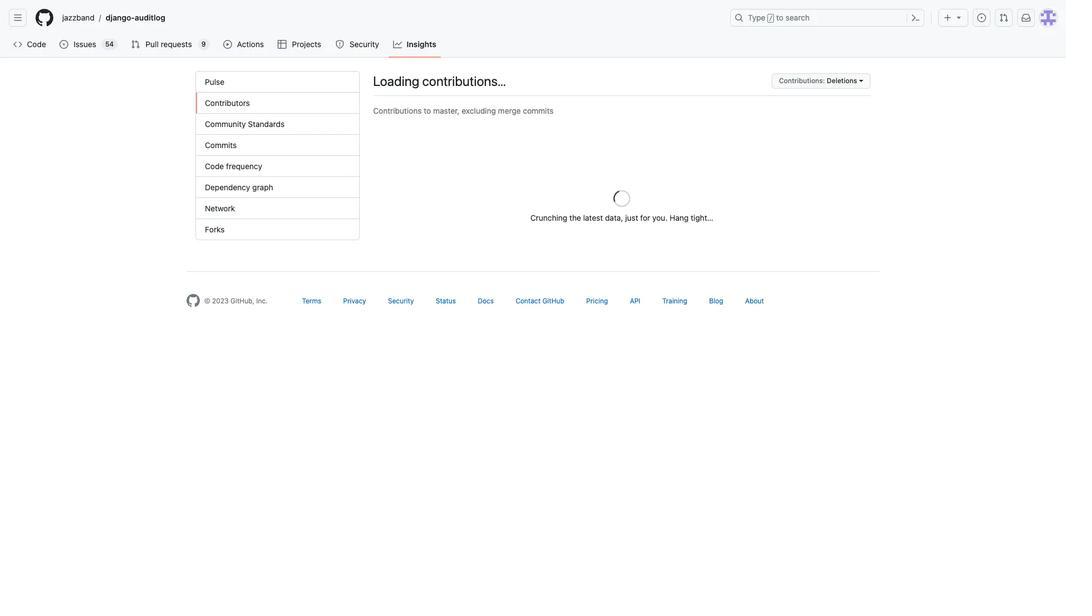 Task type: vqa. For each thing, say whether or not it's contained in the screenshot.
data,
yes



Task type: describe. For each thing, give the bounding box(es) containing it.
issue opened image
[[978, 13, 987, 22]]

contributions
[[373, 106, 422, 116]]

2023
[[212, 297, 229, 306]]

insights element
[[196, 71, 360, 241]]

training link
[[663, 297, 688, 306]]

issue opened image
[[60, 40, 69, 49]]

contributions…
[[422, 73, 506, 89]]

contact github
[[516, 297, 565, 306]]

search
[[786, 13, 810, 22]]

status link
[[436, 297, 456, 306]]

issues
[[74, 39, 96, 49]]

triangle down image
[[955, 13, 964, 22]]

9
[[202, 40, 206, 48]]

standards
[[248, 119, 285, 129]]

pulse
[[205, 77, 225, 87]]

excluding
[[462, 106, 496, 116]]

community
[[205, 119, 246, 129]]

tight…
[[691, 213, 714, 223]]

code frequency link
[[196, 156, 359, 177]]

contributors link
[[196, 93, 359, 114]]

inc.
[[256, 297, 268, 306]]

notifications image
[[1022, 13, 1031, 22]]

graph
[[252, 183, 273, 192]]

forks link
[[196, 219, 359, 240]]

security inside security link
[[350, 39, 379, 49]]

privacy link
[[343, 297, 366, 306]]

blog
[[710, 297, 724, 306]]

deletions
[[827, 77, 858, 85]]

network
[[205, 204, 235, 213]]

contact github link
[[516, 297, 565, 306]]

crunching
[[531, 213, 568, 223]]

code for code
[[27, 39, 46, 49]]

jazzband link
[[58, 9, 99, 27]]

privacy
[[343, 297, 366, 306]]

pulse link
[[196, 72, 359, 93]]

training
[[663, 297, 688, 306]]

pricing link
[[587, 297, 608, 306]]

api
[[630, 297, 641, 306]]

blog link
[[710, 297, 724, 306]]

for
[[641, 213, 651, 223]]

latest
[[583, 213, 603, 223]]

commits
[[205, 141, 237, 150]]

©
[[204, 297, 210, 306]]

status
[[436, 297, 456, 306]]

just
[[626, 213, 638, 223]]

commits link
[[196, 135, 359, 156]]

/ for jazzband
[[99, 13, 101, 22]]

code frequency
[[205, 162, 262, 171]]

about link
[[745, 297, 764, 306]]

frequency
[[226, 162, 262, 171]]

about
[[745, 297, 764, 306]]

github
[[543, 297, 565, 306]]

crunching the latest data, just for you. hang tight…
[[531, 213, 714, 223]]

footer containing © 2023 github, inc.
[[178, 272, 889, 336]]

projects
[[292, 39, 321, 49]]

list containing jazzband
[[58, 9, 724, 27]]



Task type: locate. For each thing, give the bounding box(es) containing it.
0 vertical spatial security link
[[331, 36, 385, 53]]

code
[[27, 39, 46, 49], [205, 162, 224, 171]]

1 vertical spatial security link
[[388, 297, 414, 306]]

the
[[570, 213, 581, 223]]

code down commits
[[205, 162, 224, 171]]

security link left the graph image
[[331, 36, 385, 53]]

type
[[748, 13, 766, 22]]

0 vertical spatial to
[[777, 13, 784, 22]]

footer
[[178, 272, 889, 336]]

0 horizontal spatial security link
[[331, 36, 385, 53]]

1 horizontal spatial git pull request image
[[1000, 13, 1009, 22]]

network link
[[196, 198, 359, 219]]

homepage image
[[187, 294, 200, 308]]

1 horizontal spatial to
[[777, 13, 784, 22]]

0 horizontal spatial security
[[350, 39, 379, 49]]

type / to search
[[748, 13, 810, 22]]

homepage image
[[36, 9, 53, 27]]

hang
[[670, 213, 689, 223]]

jazzband
[[62, 13, 95, 22]]

/ left django-
[[99, 13, 101, 22]]

contributors
[[205, 98, 250, 108]]

pricing
[[587, 297, 608, 306]]

auditlog
[[135, 13, 165, 22]]

dependency
[[205, 183, 250, 192]]

insights link
[[389, 36, 441, 53]]

/ for type
[[769, 14, 773, 22]]

loading contributions…
[[373, 73, 506, 89]]

terms link
[[302, 297, 321, 306]]

jazzband / django-auditlog
[[62, 13, 165, 22]]

code link
[[9, 36, 51, 53]]

/ inside jazzband / django-auditlog
[[99, 13, 101, 22]]

github,
[[231, 297, 254, 306]]

community standards
[[205, 119, 285, 129]]

master,
[[433, 106, 460, 116]]

command palette image
[[912, 13, 920, 22]]

to left master,
[[424, 106, 431, 116]]

data,
[[605, 213, 623, 223]]

plus image
[[944, 13, 953, 22]]

contributions:
[[779, 77, 825, 85]]

security link
[[331, 36, 385, 53], [388, 297, 414, 306]]

play image
[[223, 40, 232, 49]]

graph image
[[393, 40, 402, 49]]

pull
[[146, 39, 159, 49]]

git pull request image
[[1000, 13, 1009, 22], [131, 40, 140, 49]]

0 horizontal spatial to
[[424, 106, 431, 116]]

actions
[[237, 39, 264, 49]]

1 horizontal spatial security link
[[388, 297, 414, 306]]

insights
[[407, 39, 437, 49]]

requests
[[161, 39, 192, 49]]

git pull request image for issue opened icon
[[1000, 13, 1009, 22]]

terms
[[302, 297, 321, 306]]

list
[[58, 9, 724, 27]]

community standards link
[[196, 114, 359, 135]]

© 2023 github, inc.
[[204, 297, 268, 306]]

docs
[[478, 297, 494, 306]]

forks
[[205, 225, 225, 234]]

0 vertical spatial security
[[350, 39, 379, 49]]

security left the status
[[388, 297, 414, 306]]

docs link
[[478, 297, 494, 306]]

security inside footer
[[388, 297, 414, 306]]

0 horizontal spatial /
[[99, 13, 101, 22]]

api link
[[630, 297, 641, 306]]

actions link
[[219, 36, 269, 53]]

contributions to master, excluding merge commits
[[373, 106, 554, 116]]

/
[[99, 13, 101, 22], [769, 14, 773, 22]]

contributions: deletions
[[779, 77, 858, 85]]

merge
[[498, 106, 521, 116]]

shield image
[[336, 40, 344, 49]]

security
[[350, 39, 379, 49], [388, 297, 414, 306]]

/ inside type / to search
[[769, 14, 773, 22]]

code image
[[13, 40, 22, 49]]

0 horizontal spatial code
[[27, 39, 46, 49]]

54
[[105, 40, 114, 48]]

1 vertical spatial to
[[424, 106, 431, 116]]

git pull request image for issue opened image on the left
[[131, 40, 140, 49]]

code inside code link
[[27, 39, 46, 49]]

loading
[[373, 73, 419, 89]]

commits
[[523, 106, 554, 116]]

1 vertical spatial git pull request image
[[131, 40, 140, 49]]

to left search
[[777, 13, 784, 22]]

pull requests
[[146, 39, 192, 49]]

1 vertical spatial security
[[388, 297, 414, 306]]

1 horizontal spatial security
[[388, 297, 414, 306]]

0 vertical spatial code
[[27, 39, 46, 49]]

code inside code frequency link
[[205, 162, 224, 171]]

dependency graph
[[205, 183, 273, 192]]

security link left the status
[[388, 297, 414, 306]]

0 vertical spatial git pull request image
[[1000, 13, 1009, 22]]

1 horizontal spatial code
[[205, 162, 224, 171]]

1 horizontal spatial /
[[769, 14, 773, 22]]

you.
[[653, 213, 668, 223]]

dependency graph link
[[196, 177, 359, 198]]

contact
[[516, 297, 541, 306]]

git pull request image left pull
[[131, 40, 140, 49]]

0 horizontal spatial git pull request image
[[131, 40, 140, 49]]

/ right type
[[769, 14, 773, 22]]

django-auditlog link
[[101, 9, 170, 27]]

security right shield icon
[[350, 39, 379, 49]]

code right "code" image
[[27, 39, 46, 49]]

django-
[[106, 13, 135, 22]]

table image
[[278, 40, 287, 49]]

1 vertical spatial code
[[205, 162, 224, 171]]

to
[[777, 13, 784, 22], [424, 106, 431, 116]]

code for code frequency
[[205, 162, 224, 171]]

git pull request image left 'notifications' image
[[1000, 13, 1009, 22]]

projects link
[[274, 36, 327, 53]]



